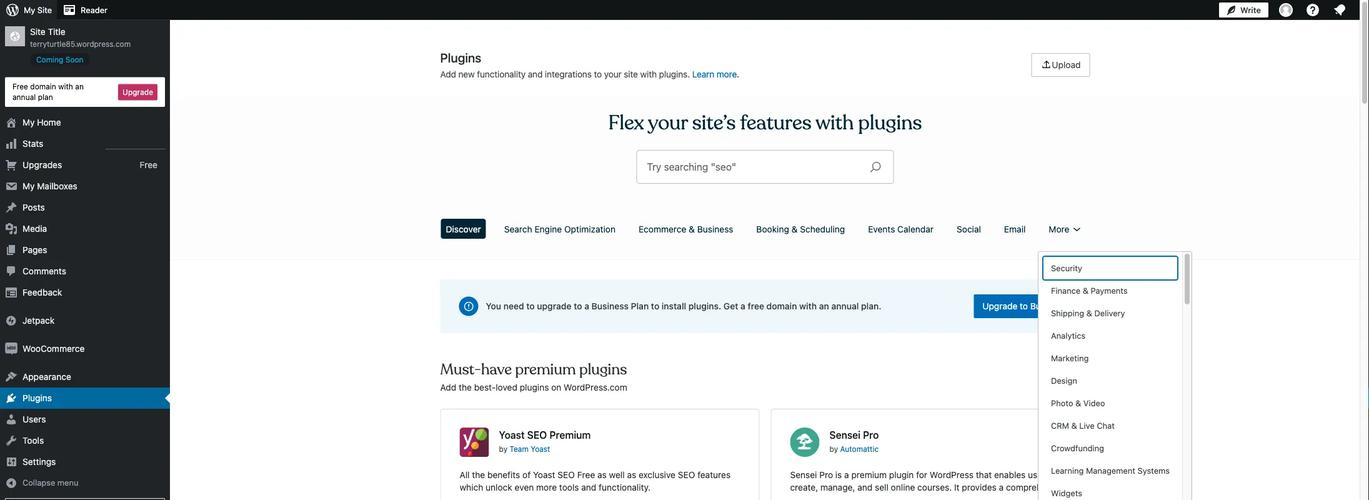Task type: describe. For each thing, give the bounding box(es) containing it.
settings
[[23, 457, 56, 467]]

booking & scheduling button
[[747, 214, 855, 244]]

crm
[[1052, 421, 1070, 430]]

coming
[[36, 55, 63, 64]]

0 vertical spatial site
[[37, 5, 52, 15]]

need
[[504, 301, 524, 311]]

upgrade button
[[118, 84, 158, 100]]

by inside sensei pro by automattic
[[830, 445, 838, 453]]

integrations
[[545, 69, 592, 79]]

0 horizontal spatial plugins
[[520, 382, 549, 392]]

& for scheduling
[[792, 224, 798, 234]]

title
[[48, 27, 65, 37]]

site inside site title terryturtle85.wordpress.com
[[30, 27, 45, 37]]

soon
[[66, 55, 84, 64]]

the inside all the benefits of yoast seo free as well as exclusive seo features which unlock even more tools and functionality.
[[472, 470, 485, 480]]

benefits
[[488, 470, 520, 480]]

feedback link
[[0, 282, 170, 303]]

& for business
[[689, 224, 695, 234]]

appearance
[[23, 372, 71, 382]]

1 vertical spatial yoast
[[531, 445, 550, 453]]

ecommerce & business
[[639, 224, 734, 234]]

posts
[[23, 202, 45, 213]]

analytics
[[1052, 331, 1086, 340]]

users link
[[0, 409, 170, 430]]

free for free
[[140, 160, 158, 170]]

& for delivery
[[1087, 309, 1093, 318]]

features inside all the benefits of yoast seo free as well as exclusive seo features which unlock even more tools and functionality.
[[698, 470, 731, 480]]

which
[[460, 482, 484, 493]]

upgrade
[[537, 301, 572, 311]]

img image for woocommerce
[[5, 343, 18, 355]]

plugin icon image for sensei
[[791, 428, 820, 457]]

annual plan
[[13, 93, 53, 101]]

photo
[[1052, 399, 1074, 408]]

yoast inside all the benefits of yoast seo free as well as exclusive seo features which unlock even more tools and functionality.
[[533, 470, 556, 480]]

discover
[[446, 224, 481, 234]]

& for payments
[[1083, 286, 1089, 295]]

my for my home
[[23, 117, 35, 128]]

on
[[552, 382, 562, 392]]

shipping & delivery
[[1052, 309, 1126, 318]]

chat
[[1097, 421, 1115, 430]]

my site
[[24, 5, 52, 15]]

free for free domain with an annual plan
[[13, 82, 28, 91]]

media
[[23, 224, 47, 234]]

Search search field
[[647, 151, 861, 183]]

premium
[[515, 360, 576, 379]]

1 horizontal spatial features
[[741, 110, 812, 136]]

unlock
[[486, 482, 513, 493]]

free
[[748, 301, 765, 311]]

systems
[[1138, 466, 1170, 475]]

stats
[[23, 139, 43, 149]]

plugins add new functionality and integrations to your site with plugins. learn more .
[[440, 50, 740, 79]]

write
[[1241, 5, 1262, 15]]

of
[[523, 470, 531, 480]]

upgrade for upgrade
[[123, 88, 153, 96]]

pro
[[863, 429, 879, 441]]

tools
[[23, 436, 44, 446]]

seo inside yoast seo premium by team yoast
[[527, 429, 547, 441]]

upgrades
[[23, 160, 62, 170]]

plugin icon image for yoast
[[460, 428, 489, 457]]

all the benefits of yoast seo free as well as exclusive seo features which unlock even more tools and functionality.
[[460, 470, 731, 493]]

collapse menu
[[23, 478, 78, 487]]

to inside plugins add new functionality and integrations to your site with plugins. learn more .
[[594, 69, 602, 79]]

all inside all the benefits of yoast seo free as well as exclusive seo features which unlock even more tools and functionality.
[[460, 470, 470, 480]]

events calendar button
[[859, 214, 944, 244]]

video
[[1084, 399, 1106, 408]]

must-have premium plugins add the best-loved plugins on wordpress.com
[[440, 360, 628, 392]]

management
[[1087, 466, 1136, 475]]

1 vertical spatial your
[[648, 110, 688, 136]]

with inside 'free domain with an annual plan'
[[58, 82, 73, 91]]

best-
[[474, 382, 496, 392]]

flex
[[609, 110, 644, 136]]

crowdfunding
[[1052, 444, 1105, 453]]

my home
[[23, 117, 61, 128]]

free inside all the benefits of yoast seo free as well as exclusive seo features which unlock even more tools and functionality.
[[578, 470, 595, 480]]

1 a from the left
[[585, 301, 590, 311]]

design
[[1052, 376, 1078, 385]]

site's
[[693, 110, 736, 136]]

free domain with an annual plan
[[13, 82, 84, 101]]

events calendar
[[869, 224, 934, 234]]

woocommerce link
[[0, 338, 170, 360]]

photo & video button
[[1044, 392, 1178, 415]]

jetpack link
[[0, 310, 170, 331]]

collapse
[[23, 478, 55, 487]]

2 horizontal spatial seo
[[678, 470, 695, 480]]

more
[[537, 482, 557, 493]]

with inside plugins add new functionality and integrations to your site with plugins. learn more .
[[641, 69, 657, 79]]

live
[[1080, 421, 1095, 430]]

group containing security
[[1044, 257, 1178, 500]]

payments
[[1091, 286, 1128, 295]]

learn more link
[[693, 69, 737, 79]]

mailboxes
[[37, 181, 77, 191]]

social
[[957, 224, 982, 234]]

coming soon
[[36, 55, 84, 64]]

time image
[[1364, 48, 1370, 59]]

you
[[486, 301, 501, 311]]

exclusive
[[639, 470, 676, 480]]

site
[[624, 69, 638, 79]]

tools
[[559, 482, 579, 493]]

the inside must-have premium plugins add the best-loved plugins on wordpress.com
[[459, 382, 472, 392]]

media link
[[0, 218, 170, 240]]

annual
[[832, 301, 859, 311]]

to business
[[1020, 301, 1067, 311]]

help image
[[1306, 3, 1321, 18]]

0 horizontal spatial business
[[592, 301, 629, 311]]

delivery
[[1095, 309, 1126, 318]]

photo & video
[[1052, 399, 1106, 408]]

1 horizontal spatial seo
[[558, 470, 575, 480]]

domain inside 'free domain with an annual plan'
[[30, 82, 56, 91]]

by inside yoast seo premium by team yoast
[[499, 445, 508, 453]]

tools link
[[0, 430, 170, 451]]

engine
[[535, 224, 562, 234]]

collapse menu link
[[0, 473, 170, 493]]

posts link
[[0, 197, 170, 218]]

even
[[515, 482, 534, 493]]

upload link
[[1032, 53, 1091, 77]]

my for my site
[[24, 5, 35, 15]]

crowdfunding button
[[1044, 437, 1178, 460]]

widgets
[[1052, 489, 1083, 498]]



Task type: vqa. For each thing, say whether or not it's contained in the screenshot.
topmost TASK ENABLED "icon"
no



Task type: locate. For each thing, give the bounding box(es) containing it.
1 vertical spatial site
[[30, 27, 45, 37]]

well
[[609, 470, 625, 480]]

1 horizontal spatial the
[[472, 470, 485, 480]]

upgrade left to business
[[983, 301, 1018, 311]]

features up search search field
[[741, 110, 812, 136]]

plugins. left get
[[689, 301, 722, 311]]

my profile image
[[1280, 3, 1294, 17]]

my
[[24, 5, 35, 15], [23, 117, 35, 128], [23, 181, 35, 191]]

an inside flex your site's features with plugins main content
[[820, 301, 830, 311]]

to right upgrade
[[574, 301, 582, 311]]

1 vertical spatial features
[[698, 470, 731, 480]]

all up which
[[460, 470, 470, 480]]

terryturtle85.wordpress.com
[[30, 40, 131, 48]]

write link
[[1220, 0, 1269, 20]]

add inside plugins add new functionality and integrations to your site with plugins. learn more .
[[440, 69, 456, 79]]

img image left the jetpack
[[5, 315, 18, 327]]

& for video
[[1076, 399, 1082, 408]]

booking
[[757, 224, 790, 234]]

domain right free
[[767, 301, 797, 311]]

2 plugin icon image from the left
[[791, 428, 820, 457]]

a right upgrade
[[585, 301, 590, 311]]

team
[[510, 445, 529, 453]]

group
[[1044, 257, 1178, 500]]

email button
[[995, 214, 1036, 244]]

upgrade
[[123, 88, 153, 96], [983, 301, 1018, 311]]

.
[[737, 69, 740, 79]]

plugins up new
[[440, 50, 482, 65]]

to right plan
[[651, 301, 660, 311]]

0 horizontal spatial an
[[75, 82, 84, 91]]

users
[[23, 414, 46, 425]]

reader link
[[57, 0, 112, 20]]

search
[[504, 224, 532, 234]]

1 img image from the top
[[5, 315, 18, 327]]

highest hourly views 0 image
[[106, 141, 165, 149]]

2 vertical spatial free
[[578, 470, 595, 480]]

site left title
[[30, 27, 45, 37]]

design button
[[1044, 369, 1178, 392]]

booking & scheduling
[[757, 224, 845, 234]]

free
[[13, 82, 28, 91], [140, 160, 158, 170], [578, 470, 595, 480]]

1 vertical spatial and
[[582, 482, 597, 493]]

site
[[37, 5, 52, 15], [30, 27, 45, 37]]

2 vertical spatial my
[[23, 181, 35, 191]]

by down sensei
[[830, 445, 838, 453]]

seo
[[527, 429, 547, 441], [558, 470, 575, 480], [678, 470, 695, 480]]

1 vertical spatial add
[[440, 382, 457, 392]]

img image inside woocommerce link
[[5, 343, 18, 355]]

yoast up more
[[533, 470, 556, 480]]

site up title
[[37, 5, 52, 15]]

0 vertical spatial features
[[741, 110, 812, 136]]

by left the team on the left bottom of the page
[[499, 445, 508, 453]]

1 plugin icon image from the left
[[460, 428, 489, 457]]

the up which
[[472, 470, 485, 480]]

2 horizontal spatial plugins
[[859, 110, 923, 136]]

to right integrations
[[594, 69, 602, 79]]

plugins link
[[0, 388, 170, 409]]

1 horizontal spatial plugins
[[580, 360, 627, 379]]

2 a from the left
[[741, 301, 746, 311]]

reader
[[81, 5, 107, 15]]

0 vertical spatial yoast
[[499, 429, 525, 441]]

2 img image from the top
[[5, 343, 18, 355]]

widgets button
[[1044, 482, 1178, 500]]

ecommerce & business button
[[629, 214, 744, 244]]

an left annual
[[820, 301, 830, 311]]

plugins.
[[659, 69, 690, 79], [689, 301, 722, 311]]

1 horizontal spatial domain
[[767, 301, 797, 311]]

as
[[598, 470, 607, 480], [627, 470, 637, 480]]

0 horizontal spatial free
[[13, 82, 28, 91]]

all
[[1081, 382, 1091, 392], [460, 470, 470, 480]]

domain up annual plan
[[30, 82, 56, 91]]

yoast up the team on the left bottom of the page
[[499, 429, 525, 441]]

1 add from the top
[[440, 69, 456, 79]]

1 vertical spatial the
[[472, 470, 485, 480]]

1 horizontal spatial plugins
[[440, 50, 482, 65]]

domain
[[30, 82, 56, 91], [767, 301, 797, 311]]

upgrade to business link
[[974, 294, 1076, 318]]

1 vertical spatial an
[[820, 301, 830, 311]]

seo up tools
[[558, 470, 575, 480]]

manage your notifications image
[[1333, 3, 1348, 18]]

woocommerce
[[23, 344, 85, 354]]

0 horizontal spatial plugins
[[23, 393, 52, 403]]

0 horizontal spatial all
[[460, 470, 470, 480]]

ecommerce
[[639, 224, 687, 234]]

0 vertical spatial and
[[528, 69, 543, 79]]

0 vertical spatial free
[[13, 82, 28, 91]]

plugins up the users
[[23, 393, 52, 403]]

0 vertical spatial plugins.
[[659, 69, 690, 79]]

my home link
[[0, 112, 170, 133]]

0 vertical spatial business
[[698, 224, 734, 234]]

your
[[604, 69, 622, 79], [648, 110, 688, 136]]

add left new
[[440, 69, 456, 79]]

0 vertical spatial upgrade
[[123, 88, 153, 96]]

plugins up wordpress.com
[[580, 360, 627, 379]]

2 vertical spatial plugins
[[520, 382, 549, 392]]

business left plan
[[592, 301, 629, 311]]

upgrade inside flex your site's features with plugins main content
[[983, 301, 1018, 311]]

free up annual plan
[[13, 82, 28, 91]]

img image
[[5, 315, 18, 327], [5, 343, 18, 355]]

learning
[[1052, 466, 1084, 475]]

open search image
[[861, 158, 892, 176]]

jetpack
[[23, 315, 55, 326]]

plugins inside plugins add new functionality and integrations to your site with plugins. learn more .
[[440, 50, 482, 65]]

1 horizontal spatial and
[[582, 482, 597, 493]]

and right tools
[[582, 482, 597, 493]]

0 vertical spatial an
[[75, 82, 84, 91]]

learning management systems button
[[1044, 460, 1178, 482]]

the down must- on the bottom left
[[459, 382, 472, 392]]

comments
[[23, 266, 66, 276]]

free inside 'free domain with an annual plan'
[[13, 82, 28, 91]]

crm & live chat button
[[1044, 415, 1178, 437]]

img image for jetpack
[[5, 315, 18, 327]]

1 horizontal spatial by
[[830, 445, 838, 453]]

0 horizontal spatial your
[[604, 69, 622, 79]]

plugins. left learn more
[[659, 69, 690, 79]]

more
[[1049, 224, 1070, 234]]

plugin icon image
[[460, 428, 489, 457], [791, 428, 820, 457]]

new
[[459, 69, 475, 79]]

1 horizontal spatial free
[[140, 160, 158, 170]]

plugins down premium
[[520, 382, 549, 392]]

1 by from the left
[[499, 445, 508, 453]]

analytics button
[[1044, 324, 1178, 347]]

1 vertical spatial plugins
[[23, 393, 52, 403]]

& right booking
[[792, 224, 798, 234]]

free up tools
[[578, 470, 595, 480]]

all inside 'link'
[[1081, 382, 1091, 392]]

features right exclusive
[[698, 470, 731, 480]]

1 vertical spatial upgrade
[[983, 301, 1018, 311]]

upgrade for upgrade to business
[[983, 301, 1018, 311]]

your right flex
[[648, 110, 688, 136]]

0 vertical spatial all
[[1081, 382, 1091, 392]]

discover button
[[436, 214, 491, 244]]

your inside plugins add new functionality and integrations to your site with plugins. learn more .
[[604, 69, 622, 79]]

my left reader link
[[24, 5, 35, 15]]

and left integrations
[[528, 69, 543, 79]]

all up photo & video
[[1081, 382, 1091, 392]]

0 horizontal spatial and
[[528, 69, 543, 79]]

0 horizontal spatial upgrade
[[123, 88, 153, 96]]

sensei
[[830, 429, 861, 441]]

2 horizontal spatial free
[[578, 470, 595, 480]]

&
[[689, 224, 695, 234], [792, 224, 798, 234], [1083, 286, 1089, 295], [1087, 309, 1093, 318], [1076, 399, 1082, 408], [1072, 421, 1078, 430]]

a right get
[[741, 301, 746, 311]]

& right ecommerce
[[689, 224, 695, 234]]

install
[[662, 301, 687, 311]]

as left well
[[598, 470, 607, 480]]

an down soon
[[75, 82, 84, 91]]

0 vertical spatial your
[[604, 69, 622, 79]]

an
[[75, 82, 84, 91], [820, 301, 830, 311]]

0 vertical spatial img image
[[5, 315, 18, 327]]

an inside 'free domain with an annual plan'
[[75, 82, 84, 91]]

domain inside flex your site's features with plugins main content
[[767, 301, 797, 311]]

1 vertical spatial plugins.
[[689, 301, 722, 311]]

1 horizontal spatial all
[[1081, 382, 1091, 392]]

1 horizontal spatial plugin icon image
[[791, 428, 820, 457]]

0 horizontal spatial as
[[598, 470, 607, 480]]

0 vertical spatial the
[[459, 382, 472, 392]]

upgrade inside button
[[123, 88, 153, 96]]

plugin icon image up benefits
[[460, 428, 489, 457]]

seo up the team on the left bottom of the page
[[527, 429, 547, 441]]

social button
[[947, 214, 992, 244]]

1 vertical spatial free
[[140, 160, 158, 170]]

2 as from the left
[[627, 470, 637, 480]]

1 horizontal spatial your
[[648, 110, 688, 136]]

more button
[[1039, 214, 1095, 244]]

business inside button
[[698, 224, 734, 234]]

features
[[741, 110, 812, 136], [698, 470, 731, 480]]

yoast right the team on the left bottom of the page
[[531, 445, 550, 453]]

2 add from the top
[[440, 382, 457, 392]]

1 as from the left
[[598, 470, 607, 480]]

img image left woocommerce
[[5, 343, 18, 355]]

a
[[585, 301, 590, 311], [741, 301, 746, 311]]

1 horizontal spatial as
[[627, 470, 637, 480]]

must-
[[440, 360, 481, 379]]

& left video in the bottom right of the page
[[1076, 399, 1082, 408]]

seo right exclusive
[[678, 470, 695, 480]]

plugins. inside plugins add new functionality and integrations to your site with plugins. learn more .
[[659, 69, 690, 79]]

1 vertical spatial all
[[460, 470, 470, 480]]

and inside plugins add new functionality and integrations to your site with plugins. learn more .
[[528, 69, 543, 79]]

1 horizontal spatial upgrade
[[983, 301, 1018, 311]]

0 horizontal spatial domain
[[30, 82, 56, 91]]

0 vertical spatial add
[[440, 69, 456, 79]]

1 vertical spatial img image
[[5, 343, 18, 355]]

security button
[[1044, 257, 1178, 279]]

upload
[[1052, 60, 1081, 70]]

plugins up open search image
[[859, 110, 923, 136]]

plugin icon image left sensei
[[791, 428, 820, 457]]

img image inside jetpack link
[[5, 315, 18, 327]]

1 vertical spatial business
[[592, 301, 629, 311]]

plugins. for you
[[689, 301, 722, 311]]

0 horizontal spatial the
[[459, 382, 472, 392]]

plugins for plugins add new functionality and integrations to your site with plugins. learn more .
[[440, 50, 482, 65]]

0 horizontal spatial features
[[698, 470, 731, 480]]

0 horizontal spatial plugin icon image
[[460, 428, 489, 457]]

& left live
[[1072, 421, 1078, 430]]

comments link
[[0, 261, 170, 282]]

0 vertical spatial domain
[[30, 82, 56, 91]]

flex your site's features with plugins
[[609, 110, 923, 136]]

1 horizontal spatial a
[[741, 301, 746, 311]]

0 horizontal spatial a
[[585, 301, 590, 311]]

your left site at the top of the page
[[604, 69, 622, 79]]

plan.
[[862, 301, 882, 311]]

as up functionality. at the left
[[627, 470, 637, 480]]

security
[[1052, 264, 1083, 273]]

& for live
[[1072, 421, 1078, 430]]

& left delivery
[[1087, 309, 1093, 318]]

my up posts
[[23, 181, 35, 191]]

browse all
[[1049, 382, 1091, 392]]

my left home
[[23, 117, 35, 128]]

& right finance
[[1083, 286, 1089, 295]]

1 vertical spatial my
[[23, 117, 35, 128]]

1 horizontal spatial business
[[698, 224, 734, 234]]

business right ecommerce
[[698, 224, 734, 234]]

upgrade up the highest hourly views 0 image
[[123, 88, 153, 96]]

the
[[459, 382, 472, 392], [472, 470, 485, 480]]

events
[[869, 224, 896, 234]]

2 by from the left
[[830, 445, 838, 453]]

sensei pro by automattic
[[830, 429, 879, 453]]

add down must- on the bottom left
[[440, 382, 457, 392]]

functionality.
[[599, 482, 651, 493]]

2 vertical spatial yoast
[[533, 470, 556, 480]]

shipping
[[1052, 309, 1085, 318]]

plan
[[631, 301, 649, 311]]

my mailboxes
[[23, 181, 77, 191]]

add inside must-have premium plugins add the best-loved plugins on wordpress.com
[[440, 382, 457, 392]]

and inside all the benefits of yoast seo free as well as exclusive seo features which unlock even more tools and functionality.
[[582, 482, 597, 493]]

0 vertical spatial plugins
[[859, 110, 923, 136]]

plugins
[[440, 50, 482, 65], [23, 393, 52, 403]]

1 vertical spatial plugins
[[580, 360, 627, 379]]

free down the highest hourly views 0 image
[[140, 160, 158, 170]]

plugins for plugins
[[23, 393, 52, 403]]

1 horizontal spatial an
[[820, 301, 830, 311]]

browse
[[1049, 382, 1078, 392]]

0 vertical spatial my
[[24, 5, 35, 15]]

flex your site's features with plugins main content
[[436, 49, 1095, 500]]

plugins. for plugins
[[659, 69, 690, 79]]

0 horizontal spatial by
[[499, 445, 508, 453]]

None search field
[[637, 151, 894, 183]]

to right need
[[527, 301, 535, 311]]

0 horizontal spatial seo
[[527, 429, 547, 441]]

stats link
[[0, 133, 170, 154]]

0 vertical spatial plugins
[[440, 50, 482, 65]]

1 vertical spatial domain
[[767, 301, 797, 311]]

my for my mailboxes
[[23, 181, 35, 191]]

pages
[[23, 245, 47, 255]]



